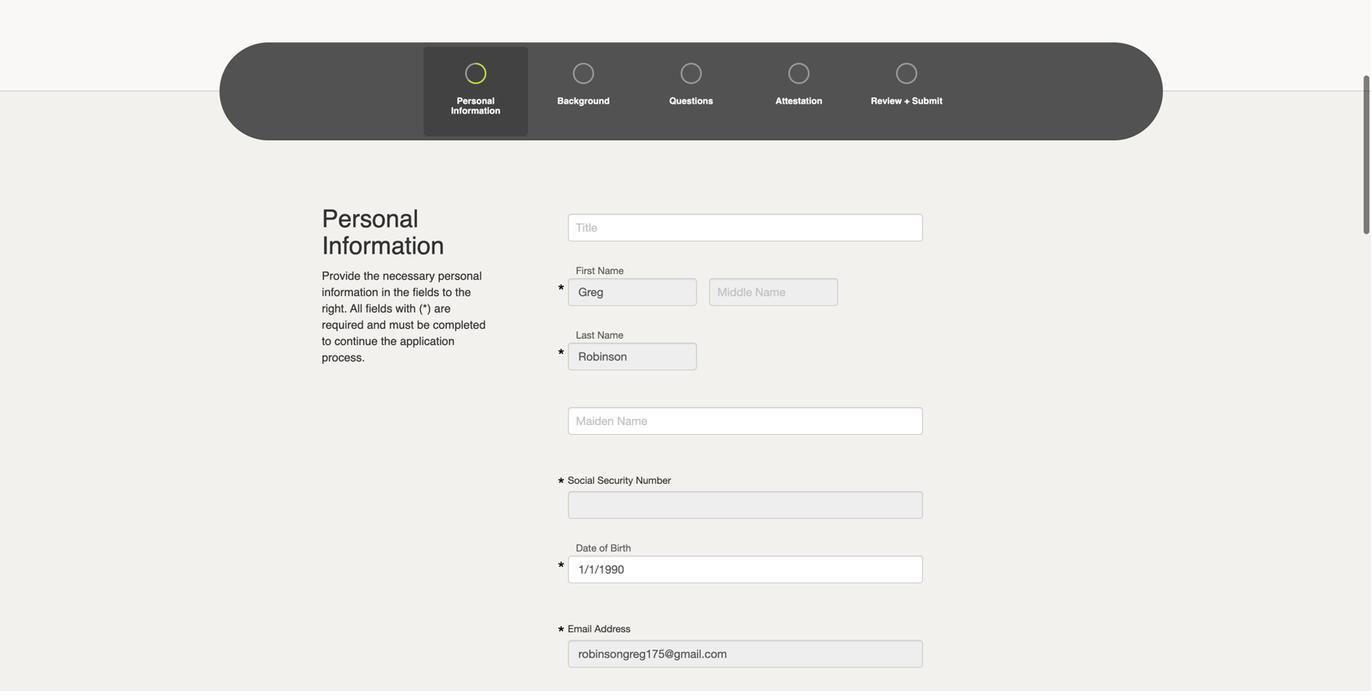 Task type: locate. For each thing, give the bounding box(es) containing it.
(*)
[[419, 302, 431, 315]]

email
[[568, 623, 592, 635]]

to
[[443, 286, 452, 299], [322, 335, 331, 348]]

0 vertical spatial personal
[[457, 96, 495, 106]]

social
[[568, 475, 595, 486]]

1 horizontal spatial personal information
[[451, 96, 501, 116]]

to down required on the left top
[[322, 335, 331, 348]]

date of birth
[[576, 543, 631, 554]]

address
[[595, 623, 631, 635]]

the
[[364, 269, 380, 282], [394, 286, 410, 299], [455, 286, 471, 299], [381, 335, 397, 348]]

1 vertical spatial to
[[322, 335, 331, 348]]

middle name
[[718, 285, 786, 299]]

0 horizontal spatial information
[[322, 232, 444, 260]]

1 horizontal spatial fields
[[413, 286, 439, 299]]

name right maiden
[[617, 414, 647, 428]]

to up are
[[443, 286, 452, 299]]

information inside button
[[451, 106, 501, 116]]

Email Address text field
[[568, 640, 923, 668]]

with
[[396, 302, 416, 315]]

questions
[[669, 96, 713, 106]]

1 vertical spatial personal
[[322, 205, 419, 233]]

personal
[[438, 269, 482, 282]]

process.
[[322, 351, 365, 364]]

review
[[871, 96, 902, 106]]

background
[[557, 96, 610, 106]]

submit
[[912, 96, 943, 106]]

0 vertical spatial information
[[451, 106, 501, 116]]

first name
[[576, 265, 624, 276]]

required
[[322, 318, 364, 331]]

and
[[367, 318, 386, 331]]

birth
[[611, 543, 631, 554]]

+
[[905, 96, 910, 106]]

0 vertical spatial personal information
[[451, 96, 501, 116]]

attestation button
[[747, 47, 851, 136]]

last
[[576, 329, 595, 341]]

name
[[598, 265, 624, 276], [755, 285, 786, 299], [598, 329, 623, 341], [617, 414, 647, 428]]

fields up and
[[366, 302, 392, 315]]

1 vertical spatial fields
[[366, 302, 392, 315]]

personal
[[457, 96, 495, 106], [322, 205, 419, 233]]

information
[[451, 106, 501, 116], [322, 232, 444, 260]]

background button
[[531, 47, 636, 136]]

name for first name
[[598, 265, 624, 276]]

0 horizontal spatial personal information
[[322, 205, 444, 260]]

be
[[417, 318, 430, 331]]

must
[[389, 318, 414, 331]]

last name
[[576, 329, 623, 341]]

name right first
[[598, 265, 624, 276]]

fields up (*)
[[413, 286, 439, 299]]

application
[[400, 335, 455, 348]]

name right 'last' at the left top of the page
[[598, 329, 623, 341]]

0 horizontal spatial to
[[322, 335, 331, 348]]

1 horizontal spatial personal
[[457, 96, 495, 106]]

continue
[[335, 335, 378, 348]]

name right 'middle'
[[755, 285, 786, 299]]

fields
[[413, 286, 439, 299], [366, 302, 392, 315]]

1 vertical spatial personal information
[[322, 205, 444, 260]]

personal information
[[451, 96, 501, 116], [322, 205, 444, 260]]

1 vertical spatial information
[[322, 232, 444, 260]]

0 vertical spatial to
[[443, 286, 452, 299]]

social security number
[[568, 475, 671, 486]]

in
[[382, 286, 391, 299]]

1 horizontal spatial information
[[451, 106, 501, 116]]

the right in
[[394, 286, 410, 299]]



Task type: vqa. For each thing, say whether or not it's contained in the screenshot.
The Last Name
yes



Task type: describe. For each thing, give the bounding box(es) containing it.
the down and
[[381, 335, 397, 348]]

questions button
[[639, 47, 744, 136]]

completed
[[433, 318, 486, 331]]

middle
[[718, 285, 752, 299]]

name for maiden name
[[617, 414, 647, 428]]

right.
[[322, 302, 347, 315]]

provide
[[322, 269, 361, 282]]

necessary
[[383, 269, 435, 282]]

maiden
[[576, 414, 614, 428]]

personal inside button
[[457, 96, 495, 106]]

all
[[350, 302, 363, 315]]

information
[[322, 286, 378, 299]]

of
[[599, 543, 608, 554]]

date
[[576, 543, 597, 554]]

0 horizontal spatial personal
[[322, 205, 419, 233]]

provide the necessary personal information in the fields to the right. all fields with (*) are required and must be completed to continue the application process.
[[322, 269, 486, 364]]

first
[[576, 265, 595, 276]]

Date of Birth text field
[[568, 556, 923, 584]]

social security number element
[[568, 492, 923, 519]]

name for middle name
[[755, 285, 786, 299]]

the up the information
[[364, 269, 380, 282]]

attestation
[[776, 96, 823, 106]]

review + submit button
[[855, 47, 959, 136]]

1 horizontal spatial to
[[443, 286, 452, 299]]

maiden name
[[576, 414, 647, 428]]

Middle Name text field
[[709, 278, 839, 306]]

security
[[598, 475, 633, 486]]

the down personal on the top of page
[[455, 286, 471, 299]]

title
[[576, 221, 598, 234]]

personal information button
[[424, 47, 528, 136]]

are
[[434, 302, 451, 315]]

First Name text field
[[568, 278, 697, 306]]

personal information inside button
[[451, 96, 501, 116]]

name for last name
[[598, 329, 623, 341]]

review + submit
[[871, 96, 943, 106]]

Title text field
[[568, 214, 923, 242]]

email address
[[568, 623, 631, 635]]

Maiden Name text field
[[568, 407, 923, 435]]

0 vertical spatial fields
[[413, 286, 439, 299]]

0 horizontal spatial fields
[[366, 302, 392, 315]]

number
[[636, 475, 671, 486]]

Last Name text field
[[568, 343, 697, 371]]



